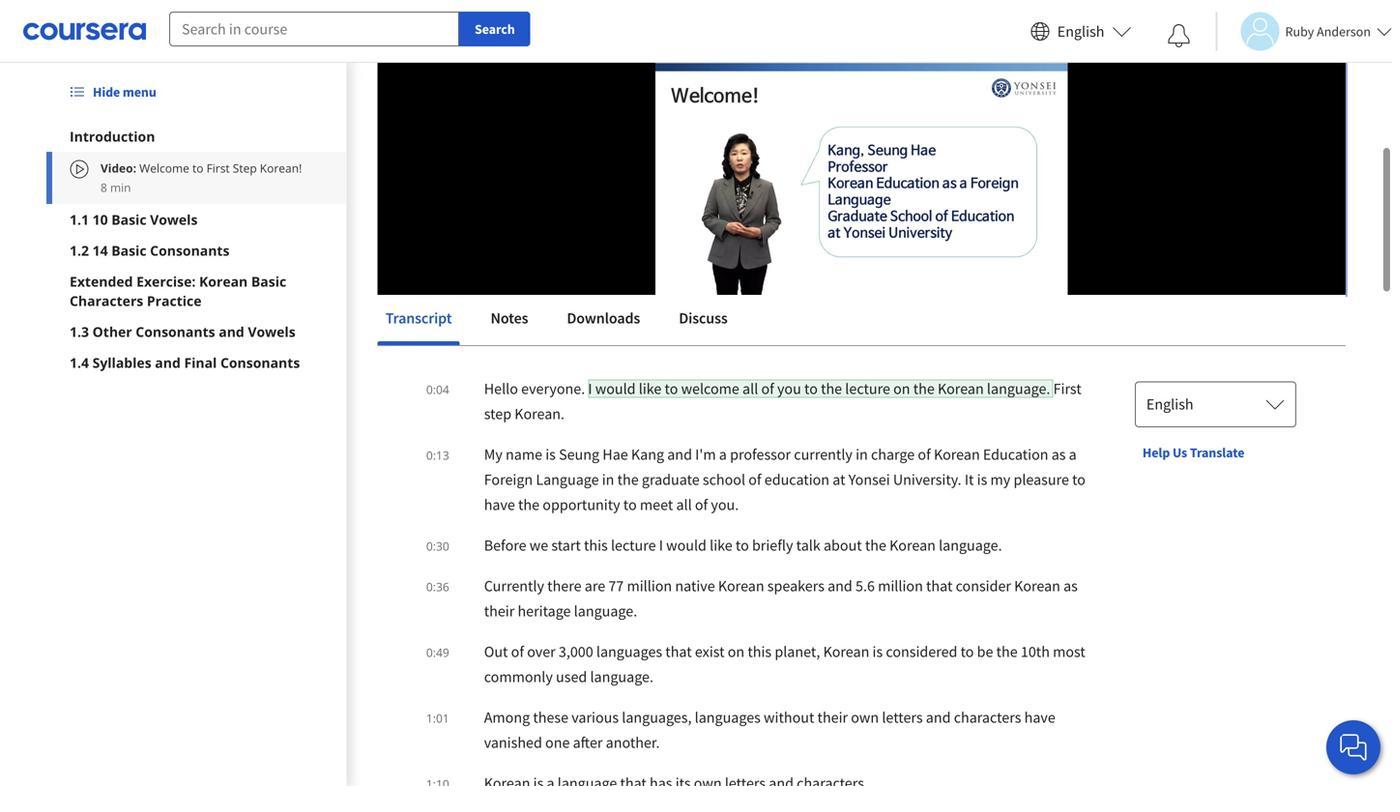 Task type: vqa. For each thing, say whether or not it's contained in the screenshot.
the Other
yes



Task type: locate. For each thing, give the bounding box(es) containing it.
speakers
[[768, 576, 825, 596]]

1 horizontal spatial have
[[1025, 708, 1056, 727]]

1 horizontal spatial step
[[575, 253, 627, 287]]

korean down 1.2 14 basic consonants dropdown button
[[199, 272, 248, 291]]

welcome down introduction dropdown button
[[139, 160, 189, 176]]

is right name
[[546, 445, 556, 464]]

there
[[548, 576, 582, 596]]

3,000
[[559, 642, 594, 662]]

0 vertical spatial korean!
[[260, 160, 302, 176]]

among these various languages, languages without their own letters and button
[[484, 708, 954, 727]]

first down introduction dropdown button
[[207, 160, 230, 176]]

first right the / at the left top
[[518, 253, 569, 287]]

on up charge
[[894, 379, 911, 398]]

is inside korean is considered to be the 10th most commonly used language.
[[873, 642, 883, 662]]

my name is seung hae kang and i'm a professor currently in charge of korean education
[[484, 445, 1052, 464]]

1 vertical spatial welcome
[[378, 253, 483, 287]]

0 vertical spatial consonants
[[150, 241, 230, 260]]

their for heritage
[[484, 602, 515, 621]]

i'm a professor currently in charge of korean education button
[[696, 445, 1052, 464]]

in inside as a foreign language in the graduate school of education at yonsei university.
[[602, 470, 615, 489]]

1 vertical spatial vowels
[[248, 323, 296, 341]]

as a foreign language in the graduate school of education at yonsei university.
[[484, 445, 1077, 489]]

0 vertical spatial on
[[894, 379, 911, 398]]

1 horizontal spatial this
[[748, 642, 772, 662]]

yonsei
[[849, 470, 890, 489]]

consonants inside 1.3 other consonants and vowels dropdown button
[[136, 323, 215, 341]]

2 vertical spatial is
[[873, 642, 883, 662]]

million right 77
[[627, 576, 672, 596]]

1 vertical spatial on
[[728, 642, 745, 662]]

step up the downloads
[[575, 253, 627, 287]]

the inside as a foreign language in the graduate school of education at yonsei university.
[[618, 470, 639, 489]]

is
[[546, 445, 556, 464], [978, 470, 988, 489], [873, 642, 883, 662]]

1 horizontal spatial korean!
[[632, 253, 723, 287]]

1.3 other consonants and vowels button
[[70, 322, 324, 341]]

1 vertical spatial is
[[978, 470, 988, 489]]

0 vertical spatial would
[[596, 379, 636, 398]]

full screen image
[[1315, 285, 1339, 305]]

i down meet
[[659, 536, 663, 555]]

0 horizontal spatial would
[[596, 379, 636, 398]]

0 horizontal spatial english
[[1058, 22, 1105, 41]]

chat with us image
[[1339, 732, 1370, 763]]

a up pleasure
[[1069, 445, 1077, 464]]

0 vertical spatial step
[[233, 160, 257, 176]]

a
[[719, 445, 727, 464], [1069, 445, 1077, 464]]

that left the consider
[[927, 576, 953, 596]]

show notifications image
[[1168, 24, 1191, 47]]

1 vertical spatial have
[[1025, 708, 1056, 727]]

of left you
[[762, 379, 775, 398]]

consonants right 'final'
[[220, 354, 300, 372]]

2 a from the left
[[1069, 445, 1077, 464]]

of up university.
[[918, 445, 931, 464]]

as up pleasure
[[1052, 445, 1066, 464]]

the down the hae
[[618, 470, 639, 489]]

0:36 button
[[421, 574, 455, 599]]

1.3
[[70, 323, 89, 341]]

1 a from the left
[[719, 445, 727, 464]]

basic right the 10
[[111, 210, 147, 229]]

would up native
[[667, 536, 707, 555]]

among
[[484, 708, 530, 727]]

0 horizontal spatial korean!
[[260, 160, 302, 176]]

basic down 1.2 14 basic consonants dropdown button
[[251, 272, 286, 291]]

on
[[894, 379, 911, 398], [728, 642, 745, 662]]

0 horizontal spatial million
[[627, 576, 672, 596]]

as inside as a foreign language in the graduate school of education at yonsei university.
[[1052, 445, 1066, 464]]

search button
[[459, 12, 531, 46]]

the right be
[[997, 642, 1018, 662]]

0 vertical spatial is
[[546, 445, 556, 464]]

1 vertical spatial as
[[1064, 576, 1078, 596]]

like left welcome
[[639, 379, 662, 398]]

syllables
[[92, 354, 152, 372]]

to left welcome
[[665, 379, 678, 398]]

million inside the 5.6 million that consider korean as their heritage language.
[[878, 576, 924, 596]]

0 horizontal spatial on
[[728, 642, 745, 662]]

0 vertical spatial like
[[639, 379, 662, 398]]

language. down 77
[[574, 602, 638, 621]]

0 vertical spatial welcome
[[139, 160, 189, 176]]

korean! up the discuss
[[632, 253, 723, 287]]

0 horizontal spatial their
[[484, 602, 515, 621]]

million right 5.6
[[878, 576, 924, 596]]

to down introduction dropdown button
[[192, 160, 204, 176]]

0:04
[[426, 382, 449, 398]]

2 vertical spatial basic
[[251, 272, 286, 291]]

2 horizontal spatial first
[[1054, 379, 1082, 398]]

0:49
[[426, 645, 449, 661]]

this right 'start'
[[584, 536, 608, 555]]

0 vertical spatial their
[[484, 602, 515, 621]]

languages right 3,000
[[597, 642, 663, 662]]

1 horizontal spatial all
[[743, 379, 759, 398]]

consonants down 1.1 10 basic vowels dropdown button
[[150, 241, 230, 260]]

1 horizontal spatial vowels
[[248, 323, 296, 341]]

0 horizontal spatial a
[[719, 445, 727, 464]]

vowels up 1.2 14 basic consonants dropdown button
[[150, 210, 198, 229]]

is left considered
[[873, 642, 883, 662]]

downloads button
[[559, 295, 648, 341]]

ruby
[[1286, 23, 1315, 40]]

their left the own
[[818, 708, 848, 727]]

english inside button
[[1058, 22, 1105, 41]]

the
[[821, 379, 843, 398], [914, 379, 935, 398], [618, 470, 639, 489], [518, 495, 540, 515], [866, 536, 887, 555], [997, 642, 1018, 662]]

school
[[703, 470, 746, 489]]

1 horizontal spatial english
[[1147, 395, 1194, 414]]

without
[[764, 708, 815, 727]]

planet,
[[775, 642, 821, 662]]

2 vertical spatial first
[[1054, 379, 1082, 398]]

1 horizontal spatial a
[[1069, 445, 1077, 464]]

1 vertical spatial their
[[818, 708, 848, 727]]

talk
[[797, 536, 821, 555]]

0 horizontal spatial welcome
[[139, 160, 189, 176]]

opportunity
[[543, 495, 621, 515]]

language
[[536, 470, 599, 489]]

1 vertical spatial first
[[518, 253, 569, 287]]

0 vertical spatial have
[[484, 495, 515, 515]]

to inside video: welcome to first step korean! 8 min
[[192, 160, 204, 176]]

1 horizontal spatial first
[[518, 253, 569, 287]]

5.6 million that consider korean as their heritage language. button
[[484, 576, 1078, 621]]

korean.
[[515, 404, 565, 424]]

korean inside the 5.6 million that consider korean as their heritage language.
[[1015, 576, 1061, 596]]

have right the characters
[[1025, 708, 1056, 727]]

to inside korean is considered to be the 10th most commonly used language.
[[961, 642, 974, 662]]

1 vertical spatial in
[[602, 470, 615, 489]]

everyone.
[[521, 379, 585, 398]]

all right meet
[[677, 495, 692, 515]]

korean inside extended exercise: korean basic characters practice
[[199, 272, 248, 291]]

consonants
[[150, 241, 230, 260], [136, 323, 215, 341], [220, 354, 300, 372]]

all left you
[[743, 379, 759, 398]]

1 horizontal spatial million
[[878, 576, 924, 596]]

1 horizontal spatial lecture
[[846, 379, 891, 398]]

welcome
[[681, 379, 740, 398]]

of down professor
[[749, 470, 762, 489]]

languages left the without
[[695, 708, 761, 727]]

consonants down practice
[[136, 323, 215, 341]]

it
[[965, 470, 974, 489]]

korean! down introduction dropdown button
[[260, 160, 302, 176]]

related lecture content tabs tab list
[[378, 295, 1346, 345]]

2 vertical spatial consonants
[[220, 354, 300, 372]]

hide menu
[[93, 83, 156, 101]]

0 horizontal spatial languages
[[597, 642, 663, 662]]

first inside video: welcome to first step korean! 8 min
[[207, 160, 230, 176]]

step
[[233, 160, 257, 176], [575, 253, 627, 287]]

1 vertical spatial languages
[[695, 708, 761, 727]]

mute image
[[424, 285, 448, 305]]

it is my pleasure to have the opportunity to meet all of you.
[[484, 470, 1086, 515]]

0 vertical spatial first
[[207, 160, 230, 176]]

a right i'm in the bottom of the page
[[719, 445, 727, 464]]

the down foreign
[[518, 495, 540, 515]]

first up pleasure
[[1054, 379, 1082, 398]]

1 horizontal spatial their
[[818, 708, 848, 727]]

that left exist
[[666, 642, 692, 662]]

1 vertical spatial step
[[575, 253, 627, 287]]

introduction
[[70, 127, 155, 146]]

1 vertical spatial lecture
[[611, 536, 656, 555]]

0 vertical spatial basic
[[111, 210, 147, 229]]

translate
[[1190, 444, 1245, 461]]

transcript button
[[378, 295, 460, 341]]

and left 'final'
[[155, 354, 181, 372]]

charge
[[871, 445, 915, 464]]

pause image
[[392, 287, 412, 302]]

like down you.
[[710, 536, 733, 555]]

1 vertical spatial basic
[[111, 241, 147, 260]]

step down introduction dropdown button
[[233, 160, 257, 176]]

and inside 1.3 other consonants and vowels dropdown button
[[219, 323, 244, 341]]

the right "about"
[[866, 536, 887, 555]]

5.6
[[856, 576, 875, 596]]

korean is considered to be the 10th most commonly used language. button
[[484, 642, 1086, 687]]

have down foreign
[[484, 495, 515, 515]]

basic right 14
[[111, 241, 147, 260]]

education
[[765, 470, 830, 489]]

help
[[1143, 444, 1171, 461]]

korean right planet,
[[824, 642, 870, 662]]

welcome up pause icon
[[378, 253, 483, 287]]

0 horizontal spatial lecture
[[611, 536, 656, 555]]

first step korean. button
[[484, 379, 1082, 424]]

my
[[991, 470, 1011, 489]]

have inside characters have vanished one after another.
[[1025, 708, 1056, 727]]

graduate
[[642, 470, 700, 489]]

would right everyone.
[[596, 379, 636, 398]]

is inside it is my pleasure to have the opportunity to meet all of you.
[[978, 470, 988, 489]]

0 horizontal spatial all
[[677, 495, 692, 515]]

2 horizontal spatial is
[[978, 470, 988, 489]]

1 horizontal spatial that
[[927, 576, 953, 596]]

to left briefly
[[736, 536, 749, 555]]

hide
[[93, 83, 120, 101]]

to
[[192, 160, 204, 176], [489, 253, 513, 287], [665, 379, 678, 398], [805, 379, 818, 398], [1073, 470, 1086, 489], [624, 495, 637, 515], [736, 536, 749, 555], [961, 642, 974, 662]]

0 horizontal spatial first
[[207, 160, 230, 176]]

notes button
[[483, 295, 536, 341]]

to left be
[[961, 642, 974, 662]]

as up the most
[[1064, 576, 1078, 596]]

and up 1.4 syllables and final consonants 'dropdown button' at the left of page
[[219, 323, 244, 341]]

0 vertical spatial lecture
[[846, 379, 891, 398]]

1 horizontal spatial is
[[873, 642, 883, 662]]

2 million from the left
[[878, 576, 924, 596]]

lecture up 77
[[611, 536, 656, 555]]

foreign
[[484, 470, 533, 489]]

0 horizontal spatial step
[[233, 160, 257, 176]]

0 horizontal spatial i
[[588, 379, 593, 398]]

0 vertical spatial languages
[[597, 642, 663, 662]]

vowels up 1.4 syllables and final consonants 'dropdown button' at the left of page
[[248, 323, 296, 341]]

0 vertical spatial as
[[1052, 445, 1066, 464]]

korean right the consider
[[1015, 576, 1061, 596]]

1 vertical spatial english
[[1147, 395, 1194, 414]]

lecture up the i'm a professor currently in charge of korean education button
[[846, 379, 891, 398]]

0 horizontal spatial vowels
[[150, 210, 198, 229]]

the inside it is my pleasure to have the opportunity to meet all of you.
[[518, 495, 540, 515]]

0 vertical spatial english
[[1058, 22, 1105, 41]]

in up 'yonsei' in the bottom right of the page
[[856, 445, 868, 464]]

discuss
[[679, 309, 728, 328]]

on right exist
[[728, 642, 745, 662]]

1 horizontal spatial languages
[[695, 708, 761, 727]]

0 vertical spatial this
[[584, 536, 608, 555]]

1 horizontal spatial like
[[710, 536, 733, 555]]

1.4
[[70, 354, 89, 372]]

welcome
[[139, 160, 189, 176], [378, 253, 483, 287]]

1 horizontal spatial would
[[667, 536, 707, 555]]

0 horizontal spatial like
[[639, 379, 662, 398]]

this left planet,
[[748, 642, 772, 662]]

of left you.
[[695, 495, 708, 515]]

1 horizontal spatial welcome
[[378, 253, 483, 287]]

korean down before we start this lecture i would like to briefly talk about the korean language.
[[718, 576, 765, 596]]

their down "currently"
[[484, 602, 515, 621]]

1 horizontal spatial i
[[659, 536, 663, 555]]

i right everyone.
[[588, 379, 593, 398]]

you
[[778, 379, 802, 398]]

language. up education
[[987, 379, 1051, 398]]

the inside korean is considered to be the 10th most commonly used language.
[[997, 642, 1018, 662]]

of right out
[[511, 642, 524, 662]]

1 vertical spatial consonants
[[136, 323, 215, 341]]

and left 5.6
[[828, 576, 853, 596]]

in down the hae
[[602, 470, 615, 489]]

is right it
[[978, 470, 988, 489]]

professor
[[730, 445, 791, 464]]

0 vertical spatial in
[[856, 445, 868, 464]]

their inside the 5.6 million that consider korean as their heritage language.
[[484, 602, 515, 621]]

language. inside the 5.6 million that consider korean as their heritage language.
[[574, 602, 638, 621]]

1 horizontal spatial on
[[894, 379, 911, 398]]

0:13
[[426, 447, 449, 463]]

1 vertical spatial that
[[666, 642, 692, 662]]

0 horizontal spatial is
[[546, 445, 556, 464]]

5.6 million that consider korean as their heritage language.
[[484, 576, 1078, 621]]

1 vertical spatial all
[[677, 495, 692, 515]]

language. down out of over 3,000 languages that exist on this planet, button
[[590, 667, 654, 687]]

after
[[573, 733, 603, 752]]

of inside as a foreign language in the graduate school of education at yonsei university.
[[749, 470, 762, 489]]

as inside the 5.6 million that consider korean as their heritage language.
[[1064, 576, 1078, 596]]

consonants inside 1.4 syllables and final consonants 'dropdown button'
[[220, 354, 300, 372]]

0 horizontal spatial in
[[602, 470, 615, 489]]

is for the
[[873, 642, 883, 662]]

0:30 button
[[421, 533, 455, 558]]

it is my pleasure to have the opportunity to meet all of you. button
[[484, 470, 1086, 515]]

search
[[475, 20, 515, 38]]

korean up education
[[938, 379, 984, 398]]

basic for consonants
[[111, 241, 147, 260]]

have
[[484, 495, 515, 515], [1025, 708, 1056, 727]]

0 horizontal spatial have
[[484, 495, 515, 515]]

1 horizontal spatial in
[[856, 445, 868, 464]]

is for have
[[978, 470, 988, 489]]

practice
[[147, 292, 202, 310]]

0 vertical spatial that
[[927, 576, 953, 596]]

to right you
[[805, 379, 818, 398]]

discuss button
[[671, 295, 736, 341]]

1 vertical spatial would
[[667, 536, 707, 555]]



Task type: describe. For each thing, give the bounding box(es) containing it.
0 vertical spatial vowels
[[150, 210, 198, 229]]

characters
[[70, 292, 143, 310]]

commonly
[[484, 667, 553, 687]]

1.1
[[70, 210, 89, 229]]

0 horizontal spatial that
[[666, 642, 692, 662]]

welcome inside video: welcome to first step korean! 8 min
[[139, 160, 189, 176]]

korean down university.
[[890, 536, 936, 555]]

1 vertical spatial i
[[659, 536, 663, 555]]

are
[[585, 576, 606, 596]]

name
[[506, 445, 543, 464]]

0:13 button
[[421, 442, 455, 467]]

language. inside korean is considered to be the 10th most commonly used language.
[[590, 667, 654, 687]]

at
[[833, 470, 846, 489]]

1.1 10 basic vowels button
[[70, 210, 324, 229]]

Search in course text field
[[169, 12, 459, 46]]

have inside it is my pleasure to have the opportunity to meet all of you.
[[484, 495, 515, 515]]

1.3 other consonants and vowels
[[70, 323, 296, 341]]

over
[[527, 642, 556, 662]]

meet
[[640, 495, 673, 515]]

of inside it is my pleasure to have the opportunity to meet all of you.
[[695, 495, 708, 515]]

1 vertical spatial like
[[710, 536, 733, 555]]

all inside it is my pleasure to have the opportunity to meet all of you.
[[677, 495, 692, 515]]

first inside first step korean.
[[1054, 379, 1082, 398]]

0:04 button
[[421, 376, 455, 401]]

hae
[[603, 445, 628, 464]]

1 vertical spatial this
[[748, 642, 772, 662]]

characters
[[954, 708, 1022, 727]]

video:
[[101, 160, 136, 176]]

the right you
[[821, 379, 843, 398]]

that inside the 5.6 million that consider korean as their heritage language.
[[927, 576, 953, 596]]

/
[[504, 286, 509, 304]]

these
[[533, 708, 569, 727]]

1 million from the left
[[627, 576, 672, 596]]

languages for that
[[597, 642, 663, 662]]

briefly
[[752, 536, 794, 555]]

introduction button
[[70, 127, 324, 146]]

you.
[[711, 495, 739, 515]]

the up charge
[[914, 379, 935, 398]]

letters
[[882, 708, 923, 727]]

languages for without
[[695, 708, 761, 727]]

out of over 3,000 languages that exist on this planet, button
[[484, 642, 824, 662]]

basic inside extended exercise: korean basic characters practice
[[251, 272, 286, 291]]

out of over 3,000 languages that exist on this planet,
[[484, 642, 824, 662]]

out
[[484, 642, 508, 662]]

1.4 syllables and final consonants
[[70, 354, 300, 372]]

heritage
[[518, 602, 571, 621]]

to left meet
[[624, 495, 637, 515]]

hello everyone. i would like to welcome all of you to the lecture on the korean language.
[[484, 379, 1054, 398]]

1.2 14 basic consonants button
[[70, 241, 324, 260]]

0:30
[[426, 538, 449, 554]]

languages,
[[622, 708, 692, 727]]

university.
[[894, 470, 962, 489]]

menu
[[123, 83, 156, 101]]

we
[[530, 536, 549, 555]]

seung
[[559, 445, 600, 464]]

various
[[572, 708, 619, 727]]

0 horizontal spatial this
[[584, 536, 608, 555]]

be
[[978, 642, 994, 662]]

and right letters
[[926, 708, 951, 727]]

consider
[[956, 576, 1012, 596]]

to right pleasure
[[1073, 470, 1086, 489]]

0:49 button
[[421, 639, 455, 664]]

0 vertical spatial all
[[743, 379, 759, 398]]

kang
[[631, 445, 665, 464]]

currently
[[484, 576, 545, 596]]

0:07 / 8:07
[[470, 286, 544, 304]]

0 minutes 07 seconds element
[[470, 286, 497, 304]]

min
[[110, 179, 131, 195]]

notes
[[491, 309, 528, 328]]

a inside as a foreign language in the graduate school of education at yonsei university.
[[1069, 445, 1077, 464]]

video: welcome to first step korean! 8 min
[[101, 160, 302, 195]]

help us translate
[[1143, 444, 1245, 461]]

one
[[546, 733, 570, 752]]

my name is seung hae kang and button
[[484, 445, 696, 464]]

korean up it
[[934, 445, 980, 464]]

1 vertical spatial korean!
[[632, 253, 723, 287]]

extended
[[70, 272, 133, 291]]

step
[[484, 404, 512, 424]]

exercise:
[[136, 272, 196, 291]]

i'm
[[696, 445, 716, 464]]

before
[[484, 536, 527, 555]]

step inside video: welcome to first step korean! 8 min
[[233, 160, 257, 176]]

to left 8 minutes 07 seconds element
[[489, 253, 513, 287]]

extended exercise: korean basic characters practice button
[[70, 272, 324, 310]]

0:07
[[470, 286, 497, 304]]

1:01 button
[[421, 705, 455, 730]]

and left i'm in the bottom of the page
[[668, 445, 692, 464]]

among these various languages, languages without their own letters and
[[484, 708, 954, 727]]

native
[[675, 576, 715, 596]]

basic for vowels
[[111, 210, 147, 229]]

0 vertical spatial i
[[588, 379, 593, 398]]

14
[[92, 241, 108, 260]]

characters have vanished one after another.
[[484, 708, 1056, 752]]

consonants inside 1.2 14 basic consonants dropdown button
[[150, 241, 230, 260]]

english inside popup button
[[1147, 395, 1194, 414]]

korean inside korean is considered to be the 10th most commonly used language.
[[824, 642, 870, 662]]

their for own
[[818, 708, 848, 727]]

hello everyone. button
[[484, 379, 588, 398]]

transcript
[[386, 309, 452, 328]]

currently there are 77 million native korean speakers and button
[[484, 576, 856, 596]]

language. up the consider
[[939, 536, 1003, 555]]

before we start this lecture i would like to briefly talk about the korean language. button
[[484, 536, 1003, 555]]

downloads
[[567, 309, 641, 328]]

help us translate button
[[1135, 435, 1253, 470]]

anderson
[[1317, 23, 1372, 40]]

start
[[552, 536, 581, 555]]

extended exercise: korean basic characters practice
[[70, 272, 286, 310]]

8 minutes 07 seconds element
[[517, 286, 544, 304]]

coursera image
[[23, 16, 146, 47]]

8:07
[[517, 286, 544, 304]]

hello
[[484, 379, 518, 398]]

1.2 14 basic consonants
[[70, 241, 230, 260]]

and inside 1.4 syllables and final consonants 'dropdown button'
[[155, 354, 181, 372]]

currently
[[794, 445, 853, 464]]

10
[[92, 210, 108, 229]]

8
[[101, 179, 107, 195]]

korean is considered to be the 10th most commonly used language.
[[484, 642, 1086, 687]]

korean! inside video: welcome to first step korean! 8 min
[[260, 160, 302, 176]]



